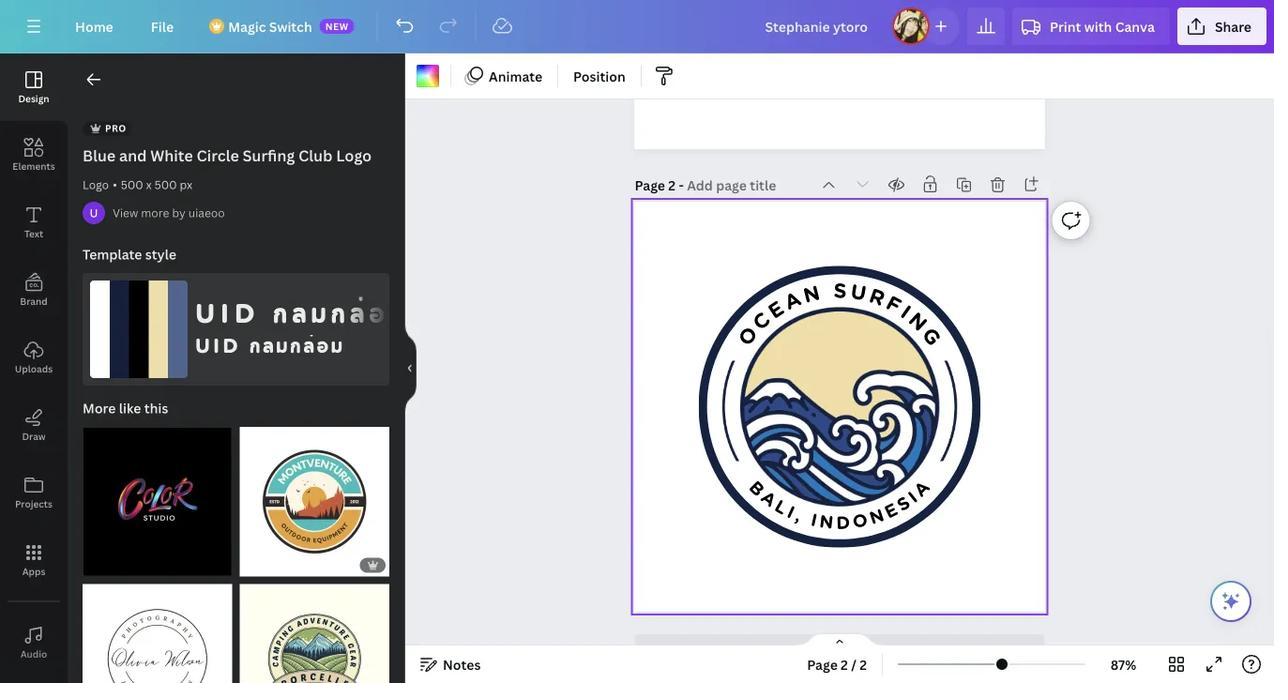 Task type: locate. For each thing, give the bounding box(es) containing it.
notes button
[[413, 650, 489, 680]]

e right "d"
[[882, 499, 902, 523]]

uid
[[195, 298, 260, 330], [195, 334, 241, 358]]

1 horizontal spatial 500
[[155, 177, 177, 192]]

500
[[121, 177, 143, 192], [155, 177, 177, 192]]

Design title text field
[[751, 8, 885, 45]]

0 vertical spatial e
[[764, 296, 789, 324]]

0 horizontal spatial 500
[[121, 177, 143, 192]]

i n d o n e s
[[809, 492, 915, 534]]

x
[[146, 177, 152, 192]]

1 horizontal spatial page
[[808, 656, 838, 674]]

s left the u
[[834, 279, 848, 303]]

n left the u
[[801, 280, 823, 308]]

draw
[[22, 430, 46, 443]]

by
[[172, 205, 186, 221]]

notes
[[443, 656, 481, 674]]

blue and white circle surfing club logo
[[83, 146, 372, 166]]

brand
[[20, 295, 48, 307]]

n inside e a n
[[801, 280, 823, 308]]

-
[[679, 176, 684, 194]]

a inside e a n
[[781, 286, 805, 315]]

1 horizontal spatial e
[[882, 499, 902, 523]]

apps button
[[0, 527, 68, 594]]

0 horizontal spatial logo
[[83, 177, 109, 192]]

page 2 / 2
[[808, 656, 867, 674]]

uiaeoo image
[[83, 202, 105, 224]]

elegant circle signature photography logo group
[[83, 573, 232, 683]]

template
[[83, 245, 142, 263]]

o left e a n
[[733, 322, 763, 351]]

page inside button
[[808, 656, 838, 674]]

s u r f
[[834, 279, 906, 319]]

position button
[[566, 61, 633, 91]]

i
[[897, 300, 917, 324], [904, 487, 922, 508], [785, 501, 799, 524], [809, 509, 820, 531]]

o
[[733, 322, 763, 351], [851, 509, 870, 533]]

s inside i n d o n e s
[[894, 492, 915, 516]]

500 right "x"
[[155, 177, 177, 192]]

0 vertical spatial page
[[635, 176, 666, 194]]

1 vertical spatial กลมกล่อม
[[250, 334, 345, 358]]

more
[[141, 205, 169, 221]]

2 500 from the left
[[155, 177, 177, 192]]

style
[[145, 245, 176, 263]]

logo up the uiaeoo icon
[[83, 177, 109, 192]]

circle icon image
[[723, 289, 958, 524]]

e
[[764, 296, 789, 324], [882, 499, 902, 523]]

0 vertical spatial o
[[733, 322, 763, 351]]

e left the u
[[764, 296, 789, 324]]

new
[[325, 20, 349, 32]]

circle
[[197, 146, 239, 166]]

uiaeoo
[[188, 205, 225, 221]]

page 2 -
[[635, 176, 687, 194]]

uploads button
[[0, 324, 68, 391]]

audio button
[[0, 609, 68, 677]]

pro
[[105, 122, 127, 135]]

500 left "x"
[[121, 177, 143, 192]]

elements
[[12, 160, 55, 172]]

projects
[[15, 498, 53, 510]]

n right "d"
[[867, 505, 888, 529]]

1 uid from the top
[[195, 298, 260, 330]]

s right "d"
[[894, 492, 915, 516]]

1 horizontal spatial o
[[851, 509, 870, 533]]

2 left the -
[[669, 176, 676, 194]]

o right "d"
[[851, 509, 870, 533]]

#ffffff image
[[417, 65, 439, 87]]

0 horizontal spatial e
[[764, 296, 789, 324]]

87% button
[[1094, 650, 1155, 680]]

0 horizontal spatial page
[[635, 176, 666, 194]]

1 vertical spatial e
[[882, 499, 902, 523]]

more
[[83, 399, 116, 417]]

i inside l i ,
[[785, 501, 799, 524]]

a
[[781, 286, 805, 315], [910, 477, 935, 502], [757, 486, 781, 512]]

2
[[669, 176, 676, 194], [117, 559, 123, 572], [841, 656, 849, 674], [860, 656, 867, 674]]

1 horizontal spatial s
[[894, 492, 915, 516]]

i inside i n d o n e s
[[809, 509, 820, 531]]

uploads
[[15, 362, 53, 375]]

1 vertical spatial page
[[808, 656, 838, 674]]

0 vertical spatial uid
[[195, 298, 260, 330]]

page for page 2 -
[[635, 176, 666, 194]]

1 horizontal spatial logo
[[336, 146, 372, 166]]

of
[[100, 559, 114, 572]]

view
[[113, 205, 138, 221]]

c
[[748, 307, 776, 335]]

0 horizontal spatial o
[[733, 322, 763, 351]]

1 vertical spatial o
[[851, 509, 870, 533]]

2 inside creative color brushstroke lettering logo group
[[117, 559, 123, 572]]

u
[[850, 279, 869, 306]]

กลมกล่อม
[[273, 298, 410, 330], [250, 334, 345, 358]]

0 horizontal spatial s
[[834, 279, 848, 303]]

text
[[24, 227, 43, 240]]

beige vintage adventure store logo group
[[240, 573, 390, 683]]

page 2 / 2 button
[[800, 650, 875, 680]]

2 right / at bottom right
[[860, 656, 867, 674]]

logo right club
[[336, 146, 372, 166]]

show pages image
[[795, 633, 885, 648]]

1 vertical spatial uid
[[195, 334, 241, 358]]

0 vertical spatial s
[[834, 279, 848, 303]]

87%
[[1111, 656, 1137, 674]]

this
[[144, 399, 168, 417]]

1 vertical spatial s
[[894, 492, 915, 516]]

2 right of
[[117, 559, 123, 572]]

print with canva button
[[1013, 8, 1171, 45]]

logo
[[336, 146, 372, 166], [83, 177, 109, 192]]

+ add page
[[805, 644, 875, 662]]

s
[[834, 279, 848, 303], [894, 492, 915, 516]]

magic switch
[[228, 17, 312, 35]]

g
[[918, 323, 947, 351]]

n
[[801, 280, 823, 308], [905, 307, 933, 336], [867, 505, 888, 529], [819, 511, 835, 534]]

page
[[635, 176, 666, 194], [808, 656, 838, 674]]



Task type: vqa. For each thing, say whether or not it's contained in the screenshot.
the left e
yes



Task type: describe. For each thing, give the bounding box(es) containing it.
file
[[151, 17, 174, 35]]

club
[[299, 146, 333, 166]]

,
[[793, 505, 805, 527]]

template style
[[83, 245, 176, 263]]

uid กลมกล่อม uid กลมกล่อม
[[195, 298, 410, 358]]

+
[[805, 644, 812, 662]]

and
[[119, 146, 147, 166]]

r
[[867, 283, 889, 311]]

1 of 2
[[92, 559, 123, 572]]

2 uid from the top
[[195, 334, 241, 358]]

position
[[574, 67, 626, 85]]

share
[[1216, 17, 1252, 35]]

like
[[119, 399, 141, 417]]

/
[[852, 656, 857, 674]]

2 left / at bottom right
[[841, 656, 849, 674]]

text button
[[0, 189, 68, 256]]

main menu bar
[[0, 0, 1275, 54]]

0 vertical spatial กลมกล่อม
[[273, 298, 410, 330]]

videos image
[[0, 677, 68, 683]]

px
[[180, 177, 193, 192]]

s inside s u r f
[[834, 279, 848, 303]]

file button
[[136, 8, 189, 45]]

0 vertical spatial logo
[[336, 146, 372, 166]]

print with canva
[[1051, 17, 1156, 35]]

canva assistant image
[[1220, 590, 1243, 613]]

page for page 2 / 2
[[808, 656, 838, 674]]

print
[[1051, 17, 1082, 35]]

more like this
[[83, 399, 168, 417]]

l
[[772, 495, 792, 520]]

home
[[75, 17, 113, 35]]

design button
[[0, 54, 68, 121]]

audio
[[20, 648, 47, 660]]

n left "d"
[[819, 511, 835, 534]]

draw button
[[0, 391, 68, 459]]

uiaeoo element
[[83, 202, 105, 224]]

animate
[[489, 67, 543, 85]]

design
[[18, 92, 49, 105]]

side panel tab list
[[0, 54, 68, 683]]

view more by uiaeoo button
[[113, 204, 225, 222]]

1
[[92, 559, 98, 572]]

blue
[[83, 146, 116, 166]]

surfing
[[243, 146, 295, 166]]

magic
[[228, 17, 266, 35]]

elegant circle signature photography logo image
[[83, 584, 232, 683]]

illustrated mountain adventure gear circle logo group
[[240, 416, 390, 577]]

brand button
[[0, 256, 68, 324]]

+ add page button
[[635, 635, 1045, 672]]

white
[[150, 146, 193, 166]]

e inside i n d o n e s
[[882, 499, 902, 523]]

with
[[1085, 17, 1113, 35]]

view more by uiaeoo
[[113, 205, 225, 221]]

1 500 from the left
[[121, 177, 143, 192]]

projects button
[[0, 459, 68, 527]]

d
[[836, 512, 851, 534]]

apps
[[22, 565, 45, 578]]

beige vintage adventure store logo image
[[240, 584, 390, 683]]

e inside e a n
[[764, 296, 789, 324]]

page
[[844, 644, 875, 662]]

Page title text field
[[687, 176, 779, 194]]

switch
[[269, 17, 312, 35]]

add
[[815, 644, 841, 662]]

creative color brushstroke lettering logo group
[[83, 416, 232, 577]]

f
[[883, 290, 906, 319]]

home link
[[60, 8, 128, 45]]

1 vertical spatial logo
[[83, 177, 109, 192]]

canva
[[1116, 17, 1156, 35]]

hide image
[[405, 323, 417, 414]]

elements button
[[0, 121, 68, 189]]

animate button
[[459, 61, 550, 91]]

b
[[745, 477, 770, 501]]

e a n
[[764, 280, 823, 324]]

share button
[[1178, 8, 1267, 45]]

n right r
[[905, 307, 933, 336]]

500 x 500 px
[[121, 177, 193, 192]]

o inside i n d o n e s
[[851, 509, 870, 533]]

l i ,
[[772, 495, 805, 527]]



